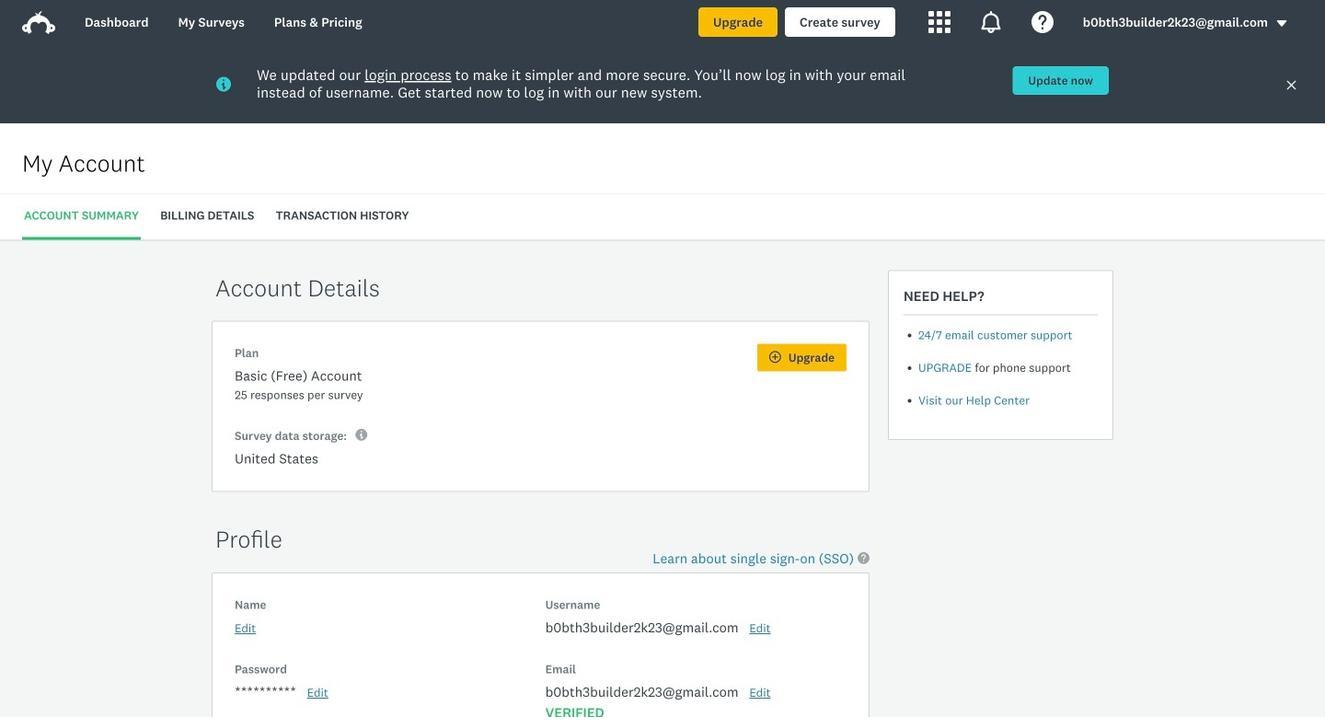 Task type: vqa. For each thing, say whether or not it's contained in the screenshot.
Other (please specify) text box
no



Task type: describe. For each thing, give the bounding box(es) containing it.
dropdown arrow image
[[1276, 17, 1289, 30]]

help icon image
[[1032, 11, 1054, 33]]

2 products icon image from the left
[[980, 11, 1002, 33]]

x image
[[1286, 79, 1298, 91]]



Task type: locate. For each thing, give the bounding box(es) containing it.
0 horizontal spatial products icon image
[[929, 11, 951, 33]]

1 products icon image from the left
[[929, 11, 951, 33]]

1 horizontal spatial products icon image
[[980, 11, 1002, 33]]

products icon image
[[929, 11, 951, 33], [980, 11, 1002, 33]]

surveymonkey logo image
[[22, 11, 55, 34]]



